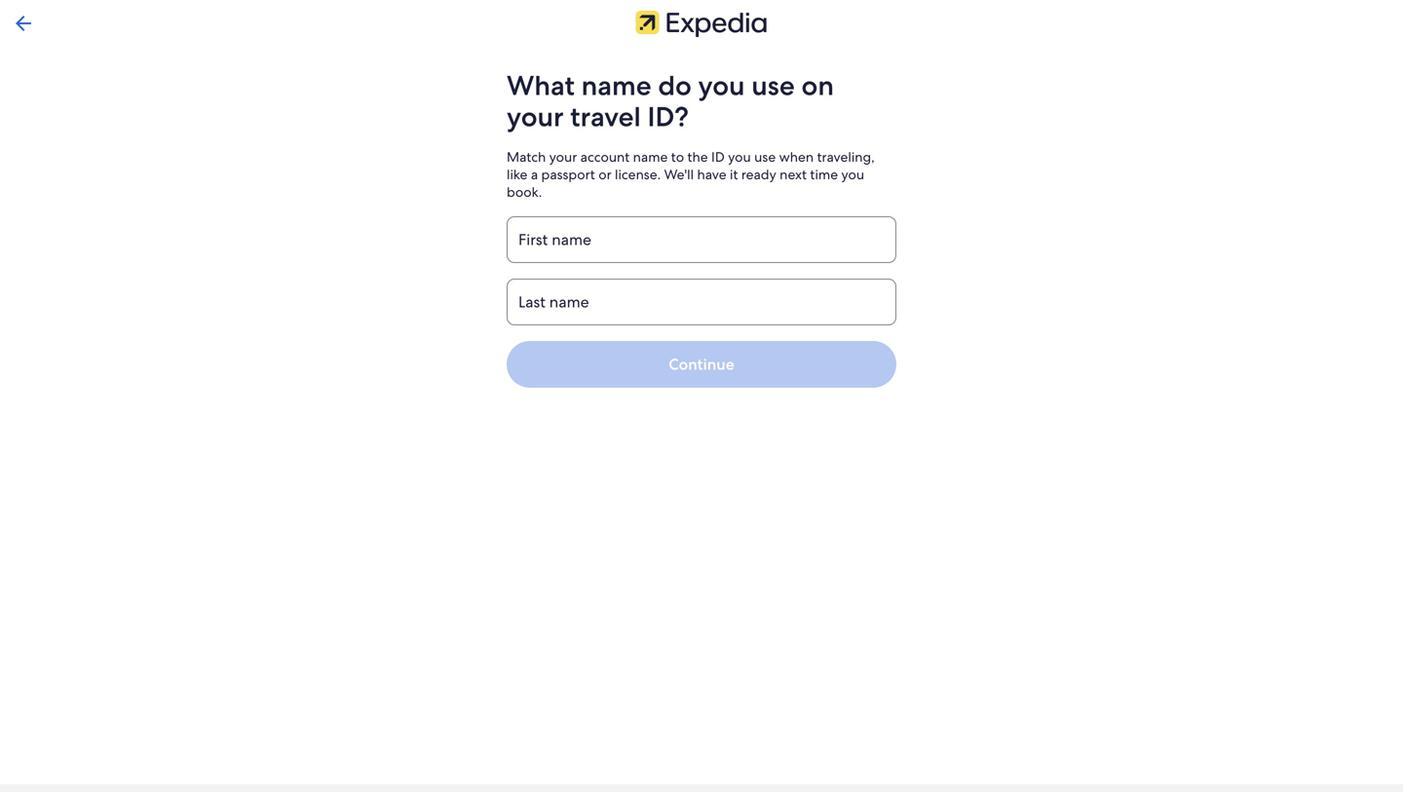 Task type: describe. For each thing, give the bounding box(es) containing it.
book.
[[507, 183, 542, 201]]

expedia image
[[636, 8, 768, 37]]

it
[[730, 166, 738, 183]]

travel
[[570, 99, 641, 135]]

we'll
[[664, 166, 694, 183]]

what
[[507, 68, 575, 103]]

the
[[688, 148, 708, 166]]

to
[[671, 148, 684, 166]]

match
[[507, 148, 546, 166]]

traveling,
[[817, 148, 875, 166]]

do
[[658, 68, 692, 103]]

use inside what name do you use on your travel id?
[[752, 68, 795, 103]]

name inside match your account name to the id you use when traveling, like a passport or license. we'll have it ready next time you book.
[[633, 148, 668, 166]]

like
[[507, 166, 528, 183]]

time
[[810, 166, 838, 183]]

you right the time
[[842, 166, 865, 183]]

match your account name to the id you use when traveling, like a passport or license. we'll have it ready next time you book.
[[507, 148, 875, 201]]

license.
[[615, 166, 661, 183]]



Task type: locate. For each thing, give the bounding box(es) containing it.
when
[[779, 148, 814, 166]]

go back image
[[12, 12, 35, 35], [16, 16, 31, 31]]

passport
[[541, 166, 595, 183]]

id?
[[648, 99, 689, 135]]

have
[[697, 166, 727, 183]]

use left on
[[752, 68, 795, 103]]

you inside what name do you use on your travel id?
[[698, 68, 745, 103]]

use inside match your account name to the id you use when traveling, like a passport or license. we'll have it ready next time you book.
[[755, 148, 776, 166]]

id
[[712, 148, 725, 166]]

name left to
[[633, 148, 668, 166]]

1 vertical spatial name
[[633, 148, 668, 166]]

0 vertical spatial use
[[752, 68, 795, 103]]

0 vertical spatial name
[[581, 68, 652, 103]]

next
[[780, 166, 807, 183]]

None text field
[[507, 216, 897, 263]]

1 vertical spatial your
[[549, 148, 577, 166]]

your right a
[[549, 148, 577, 166]]

0 vertical spatial your
[[507, 99, 564, 135]]

name
[[581, 68, 652, 103], [633, 148, 668, 166]]

you right do
[[698, 68, 745, 103]]

you right 'id'
[[728, 148, 751, 166]]

name left do
[[581, 68, 652, 103]]

your inside match your account name to the id you use when traveling, like a passport or license. we'll have it ready next time you book.
[[549, 148, 577, 166]]

name inside what name do you use on your travel id?
[[581, 68, 652, 103]]

or
[[599, 166, 612, 183]]

use left when on the top of the page
[[755, 148, 776, 166]]

you
[[698, 68, 745, 103], [728, 148, 751, 166], [842, 166, 865, 183]]

account
[[581, 148, 630, 166]]

a
[[531, 166, 538, 183]]

1 vertical spatial use
[[755, 148, 776, 166]]

use
[[752, 68, 795, 103], [755, 148, 776, 166]]

your up match
[[507, 99, 564, 135]]

on
[[802, 68, 834, 103]]

your inside what name do you use on your travel id?
[[507, 99, 564, 135]]

None text field
[[507, 279, 897, 326]]

your
[[507, 99, 564, 135], [549, 148, 577, 166]]

what name do you use on your travel id?
[[507, 68, 834, 135]]

ready
[[742, 166, 777, 183]]



Task type: vqa. For each thing, say whether or not it's contained in the screenshot.
your inside the match your account name to the id you use when traveling, like a passport or license. we'll have it ready next time you book.
yes



